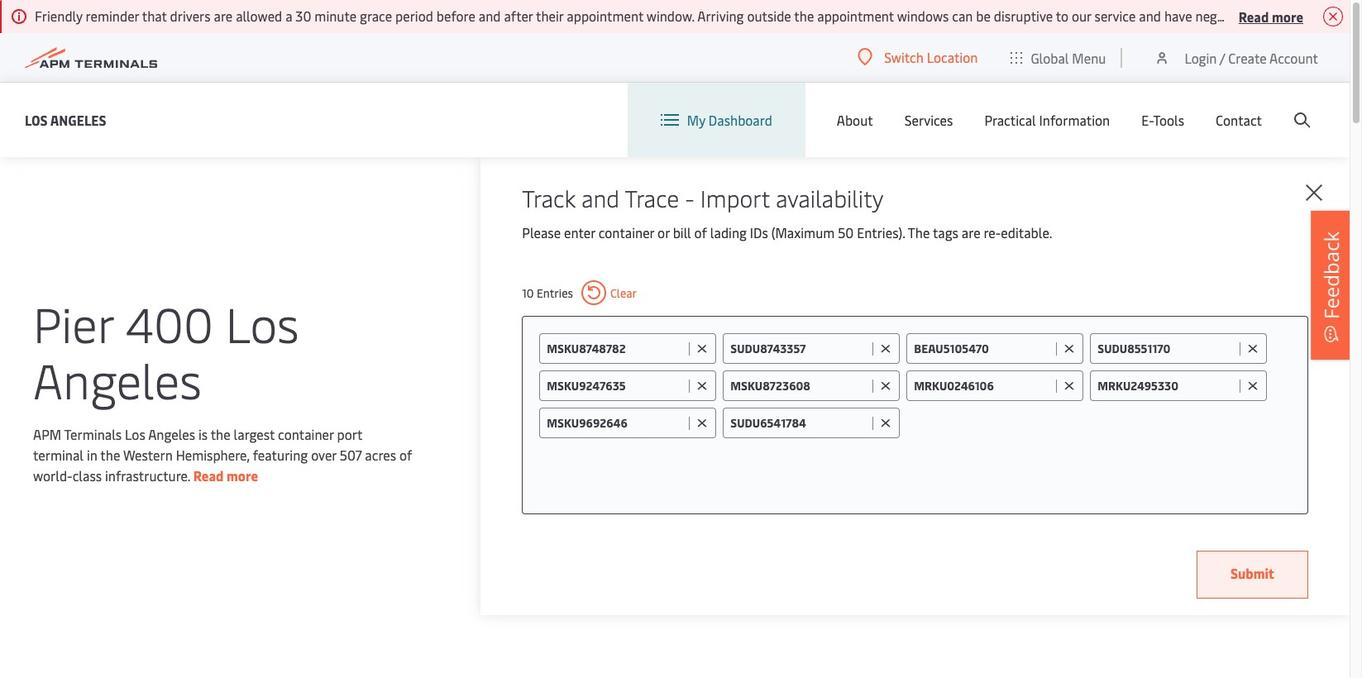 Task type: describe. For each thing, give the bounding box(es) containing it.
world-
[[33, 466, 73, 484]]

bill
[[673, 223, 691, 242]]

port
[[337, 425, 362, 443]]

reminder
[[86, 7, 139, 25]]

information
[[1040, 111, 1110, 129]]

import
[[701, 182, 770, 213]]

more for read more button
[[1272, 7, 1304, 25]]

30
[[296, 7, 311, 25]]

submit button
[[1197, 551, 1309, 599]]

my dashboard
[[687, 111, 773, 129]]

dashboard
[[709, 111, 773, 129]]

login / create account
[[1185, 48, 1319, 67]]

friendly
[[35, 7, 82, 25]]

impacts
[[1249, 7, 1297, 25]]

e-tools button
[[1142, 83, 1185, 157]]

read more link
[[193, 466, 258, 484]]

Type or paste your IDs here text field
[[907, 408, 1291, 438]]

my
[[687, 111, 706, 129]]

2 horizontal spatial and
[[1139, 7, 1162, 25]]

my dashboard button
[[661, 83, 773, 157]]

global menu button
[[995, 33, 1123, 82]]

50
[[838, 223, 854, 242]]

close alert image
[[1324, 7, 1343, 26]]

los for apm terminals los angeles is the largest container port terminal in the western hemisphere, featuring over 507 acres of world-class infrastructure.
[[125, 425, 145, 443]]

tools
[[1154, 111, 1185, 129]]

pier
[[33, 290, 113, 355]]

a
[[286, 7, 292, 25]]

in
[[87, 445, 97, 464]]

of inside apm terminals los angeles is the largest container port terminal in the western hemisphere, featuring over 507 acres of world-class infrastructure.
[[400, 445, 412, 464]]

allowed
[[236, 7, 282, 25]]

location
[[927, 48, 978, 66]]

400
[[126, 290, 213, 355]]

terminals
[[64, 425, 122, 443]]

infrastructure.
[[105, 466, 190, 484]]

1 appointment from the left
[[567, 7, 644, 25]]

apm
[[33, 425, 61, 443]]

angeles for 400
[[33, 346, 202, 412]]

0 vertical spatial the
[[794, 7, 814, 25]]

services button
[[905, 83, 953, 157]]

create
[[1229, 48, 1267, 67]]

la secondary image
[[71, 421, 360, 669]]

0 vertical spatial angeles
[[50, 110, 106, 129]]

switch location button
[[858, 48, 978, 66]]

1 horizontal spatial and
[[582, 182, 620, 213]]

switch location
[[885, 48, 978, 66]]

please enter container or bill of lading ids (maximum 50 entries). the tags are re-editable.
[[522, 223, 1053, 242]]

read more button
[[1239, 6, 1304, 26]]

read for "read more" link
[[193, 466, 224, 484]]

2 drivers from the left
[[1318, 7, 1359, 25]]

their
[[536, 7, 564, 25]]

on
[[1300, 7, 1315, 25]]

read more for "read more" link
[[193, 466, 258, 484]]

enter
[[564, 223, 595, 242]]

account
[[1270, 48, 1319, 67]]

switch
[[885, 48, 924, 66]]

e-
[[1142, 111, 1154, 129]]

service
[[1095, 7, 1136, 25]]

los angeles
[[25, 110, 106, 129]]

0 horizontal spatial and
[[479, 7, 501, 25]]

about button
[[837, 83, 873, 157]]

before
[[437, 7, 476, 25]]

los angeles link
[[25, 110, 106, 130]]

terminal
[[33, 445, 84, 464]]

the
[[908, 223, 930, 242]]

outside
[[747, 7, 792, 25]]

after
[[504, 7, 533, 25]]

angeles for terminals
[[148, 425, 195, 443]]

minute
[[315, 7, 357, 25]]

disruptive
[[994, 7, 1053, 25]]

practical information
[[985, 111, 1110, 129]]

read more for read more button
[[1239, 7, 1304, 25]]



Task type: vqa. For each thing, say whether or not it's contained in the screenshot.
time.
no



Task type: locate. For each thing, give the bounding box(es) containing it.
appointment up switch
[[818, 7, 894, 25]]

class
[[73, 466, 102, 484]]

read up login / create account
[[1239, 7, 1269, 25]]

ids
[[750, 223, 768, 242]]

track
[[522, 182, 576, 213]]

feedback button
[[1311, 211, 1353, 360]]

1 horizontal spatial read more
[[1239, 7, 1304, 25]]

about
[[837, 111, 873, 129]]

0 horizontal spatial the
[[100, 445, 120, 464]]

largest
[[234, 425, 275, 443]]

global
[[1031, 48, 1069, 67]]

more down hemisphere,
[[227, 466, 258, 484]]

contact
[[1216, 111, 1262, 129]]

1 horizontal spatial los
[[125, 425, 145, 443]]

login / create account link
[[1154, 33, 1319, 82]]

read for read more button
[[1239, 7, 1269, 25]]

0 vertical spatial of
[[695, 223, 707, 242]]

drivers left w
[[1318, 7, 1359, 25]]

acres
[[365, 445, 396, 464]]

trace
[[625, 182, 679, 213]]

w
[[1362, 7, 1363, 25]]

los inside 'los angeles' link
[[25, 110, 48, 129]]

0 vertical spatial los
[[25, 110, 48, 129]]

entries).
[[857, 223, 905, 242]]

track and trace - import availability
[[522, 182, 884, 213]]

and
[[479, 7, 501, 25], [1139, 7, 1162, 25], [582, 182, 620, 213]]

0 horizontal spatial los
[[25, 110, 48, 129]]

clear
[[610, 285, 637, 301]]

1 vertical spatial container
[[278, 425, 334, 443]]

1 horizontal spatial the
[[211, 425, 231, 443]]

2 horizontal spatial los
[[226, 290, 299, 355]]

2 vertical spatial the
[[100, 445, 120, 464]]

featuring
[[253, 445, 308, 464]]

hemisphere,
[[176, 445, 250, 464]]

more up account
[[1272, 7, 1304, 25]]

apm terminals los angeles is the largest container port terminal in the western hemisphere, featuring over 507 acres of world-class infrastructure.
[[33, 425, 412, 484]]

0 horizontal spatial more
[[227, 466, 258, 484]]

the right in
[[100, 445, 120, 464]]

read more down hemisphere,
[[193, 466, 258, 484]]

1 vertical spatial are
[[962, 223, 981, 242]]

2 appointment from the left
[[818, 7, 894, 25]]

e-tools
[[1142, 111, 1185, 129]]

1 vertical spatial angeles
[[33, 346, 202, 412]]

10
[[522, 285, 534, 301]]

0 vertical spatial container
[[599, 223, 655, 242]]

pier 400 los angeles
[[33, 290, 299, 412]]

availability
[[776, 182, 884, 213]]

clear button
[[582, 280, 637, 305]]

1 horizontal spatial container
[[599, 223, 655, 242]]

los inside pier 400 los angeles
[[226, 290, 299, 355]]

be
[[976, 7, 991, 25]]

read inside button
[[1239, 7, 1269, 25]]

1 horizontal spatial more
[[1272, 7, 1304, 25]]

-
[[685, 182, 695, 213]]

1 horizontal spatial are
[[962, 223, 981, 242]]

grace
[[360, 7, 392, 25]]

angeles inside apm terminals los angeles is the largest container port terminal in the western hemisphere, featuring over 507 acres of world-class infrastructure.
[[148, 425, 195, 443]]

1 vertical spatial read more
[[193, 466, 258, 484]]

1 horizontal spatial drivers
[[1318, 7, 1359, 25]]

Entered ID text field
[[547, 341, 685, 357], [731, 341, 869, 357], [731, 378, 869, 394], [914, 378, 1053, 394], [547, 415, 685, 431], [731, 415, 869, 431]]

have
[[1165, 7, 1193, 25]]

0 horizontal spatial read
[[193, 466, 224, 484]]

is
[[198, 425, 208, 443]]

and up 'enter'
[[582, 182, 620, 213]]

los for pier 400 los angeles
[[226, 290, 299, 355]]

1 vertical spatial more
[[227, 466, 258, 484]]

container left the or
[[599, 223, 655, 242]]

of right the 'acres'
[[400, 445, 412, 464]]

0 vertical spatial are
[[214, 7, 233, 25]]

read down hemisphere,
[[193, 466, 224, 484]]

0 vertical spatial more
[[1272, 7, 1304, 25]]

contact button
[[1216, 83, 1262, 157]]

1 vertical spatial the
[[211, 425, 231, 443]]

lading
[[710, 223, 747, 242]]

are left allowed
[[214, 7, 233, 25]]

the right the outside
[[794, 7, 814, 25]]

and left after
[[479, 7, 501, 25]]

that
[[142, 7, 167, 25]]

period
[[395, 7, 433, 25]]

please
[[522, 223, 561, 242]]

507
[[340, 445, 362, 464]]

1 horizontal spatial appointment
[[818, 7, 894, 25]]

are left re-
[[962, 223, 981, 242]]

/
[[1220, 48, 1226, 67]]

over
[[311, 445, 337, 464]]

los inside apm terminals los angeles is the largest container port terminal in the western hemisphere, featuring over 507 acres of world-class infrastructure.
[[125, 425, 145, 443]]

0 horizontal spatial drivers
[[170, 7, 211, 25]]

1 vertical spatial read
[[193, 466, 224, 484]]

1 horizontal spatial of
[[695, 223, 707, 242]]

container
[[599, 223, 655, 242], [278, 425, 334, 443]]

drivers right that
[[170, 7, 211, 25]]

global menu
[[1031, 48, 1106, 67]]

negative
[[1196, 7, 1246, 25]]

more for "read more" link
[[227, 466, 258, 484]]

to
[[1056, 7, 1069, 25]]

1 horizontal spatial read
[[1239, 7, 1269, 25]]

0 horizontal spatial container
[[278, 425, 334, 443]]

feedback
[[1318, 232, 1345, 319]]

services
[[905, 111, 953, 129]]

of right bill
[[695, 223, 707, 242]]

0 vertical spatial read
[[1239, 7, 1269, 25]]

more inside read more button
[[1272, 7, 1304, 25]]

1 vertical spatial los
[[226, 290, 299, 355]]

friendly reminder that drivers are allowed a 30 minute grace period before and after their appointment window. arriving outside the appointment windows can be disruptive to our service and have negative impacts on drivers w
[[35, 7, 1363, 25]]

0 horizontal spatial read more
[[193, 466, 258, 484]]

Entered ID text field
[[914, 341, 1053, 357], [1098, 341, 1236, 357], [547, 378, 685, 394], [1098, 378, 1236, 394]]

angeles
[[50, 110, 106, 129], [33, 346, 202, 412], [148, 425, 195, 443]]

los
[[25, 110, 48, 129], [226, 290, 299, 355], [125, 425, 145, 443]]

drivers
[[170, 7, 211, 25], [1318, 7, 1359, 25]]

container up over
[[278, 425, 334, 443]]

(maximum
[[772, 223, 835, 242]]

tags
[[933, 223, 959, 242]]

are
[[214, 7, 233, 25], [962, 223, 981, 242]]

0 horizontal spatial are
[[214, 7, 233, 25]]

windows
[[897, 7, 949, 25]]

2 vertical spatial angeles
[[148, 425, 195, 443]]

the right is
[[211, 425, 231, 443]]

our
[[1072, 7, 1092, 25]]

can
[[952, 7, 973, 25]]

1 drivers from the left
[[170, 7, 211, 25]]

container inside apm terminals los angeles is the largest container port terminal in the western hemisphere, featuring over 507 acres of world-class infrastructure.
[[278, 425, 334, 443]]

angeles inside pier 400 los angeles
[[33, 346, 202, 412]]

2 horizontal spatial the
[[794, 7, 814, 25]]

appointment right their
[[567, 7, 644, 25]]

read more
[[1239, 7, 1304, 25], [193, 466, 258, 484]]

2 vertical spatial los
[[125, 425, 145, 443]]

submit
[[1231, 564, 1275, 582]]

menu
[[1072, 48, 1106, 67]]

10 entries
[[522, 285, 573, 301]]

or
[[658, 223, 670, 242]]

arriving
[[698, 7, 744, 25]]

western
[[123, 445, 173, 464]]

login
[[1185, 48, 1217, 67]]

and left have at top right
[[1139, 7, 1162, 25]]

practical information button
[[985, 83, 1110, 157]]

0 vertical spatial read more
[[1239, 7, 1304, 25]]

read more up login / create account
[[1239, 7, 1304, 25]]

0 horizontal spatial appointment
[[567, 7, 644, 25]]

1 vertical spatial of
[[400, 445, 412, 464]]

0 horizontal spatial of
[[400, 445, 412, 464]]



